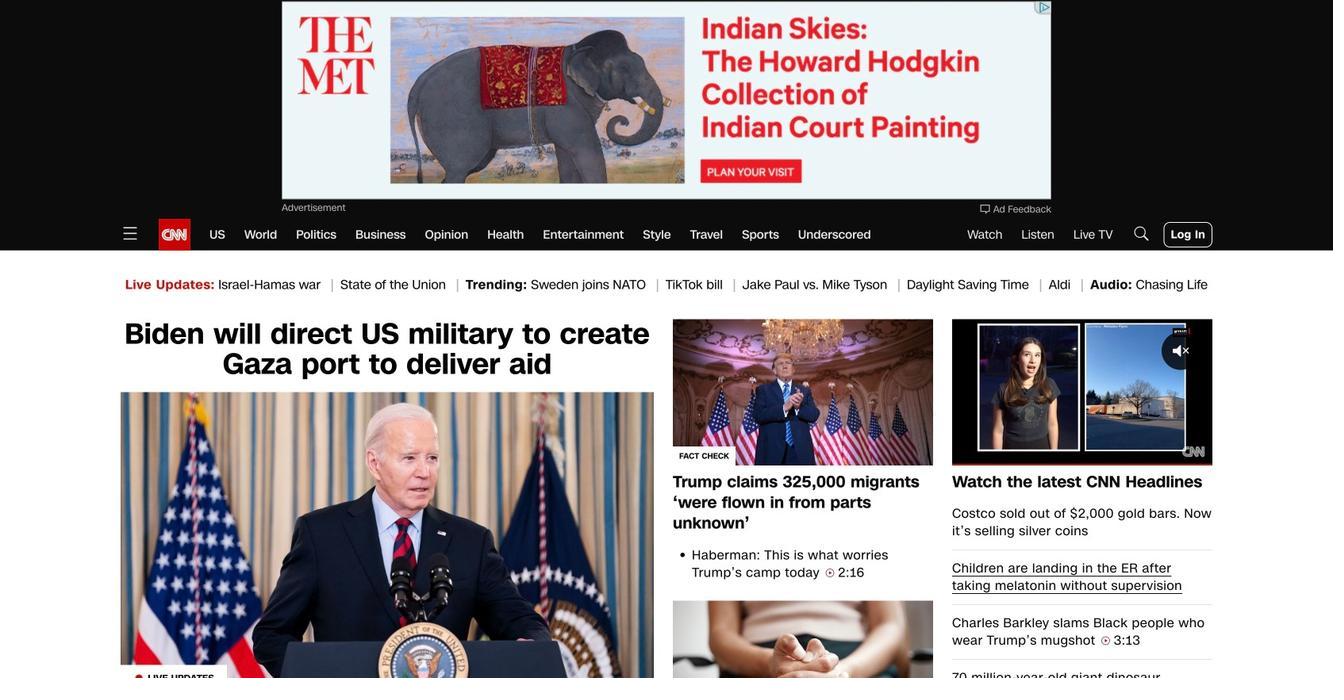 Task type: locate. For each thing, give the bounding box(es) containing it.
open menu icon image
[[121, 224, 140, 243]]

palm beach, florida - march 05: republican presidential candidate, former president donald trump attends an election-night watch party at mar-a-lago on march 5, 2024 in west palm beach, florida. sixteen states held their primaries and caucuses today as part of super tuesday.  (photo by win mcnamee/getty images) image
[[673, 320, 934, 466]]

advertisement element
[[282, 1, 1052, 200]]

washington, dc - march 5: president joe biden speaks during a meeting with his competition council in the state dining room of the white house on march 5, 2024 in washington, dc. biden announced new economic measures during the meeting. (photo by nathan howard/getty images) image
[[121, 393, 654, 679]]

video player region
[[953, 320, 1213, 466]]

gettyimages 1348113243.jpg image
[[673, 601, 934, 679]]



Task type: vqa. For each thing, say whether or not it's contained in the screenshot.
WASHINGTON, DC - MARCH 5: President Joe Biden speaks during a meeting with his Competition Council in the State Dining Room of the White House on March 5, 2024 in Washington, DC. Biden announced new economic measures during the meeting. (Photo by Nathan Howard/Getty Images)
yes



Task type: describe. For each thing, give the bounding box(es) containing it.
progress bar slider
[[953, 464, 1213, 466]]

search icon image
[[1133, 224, 1152, 243]]



